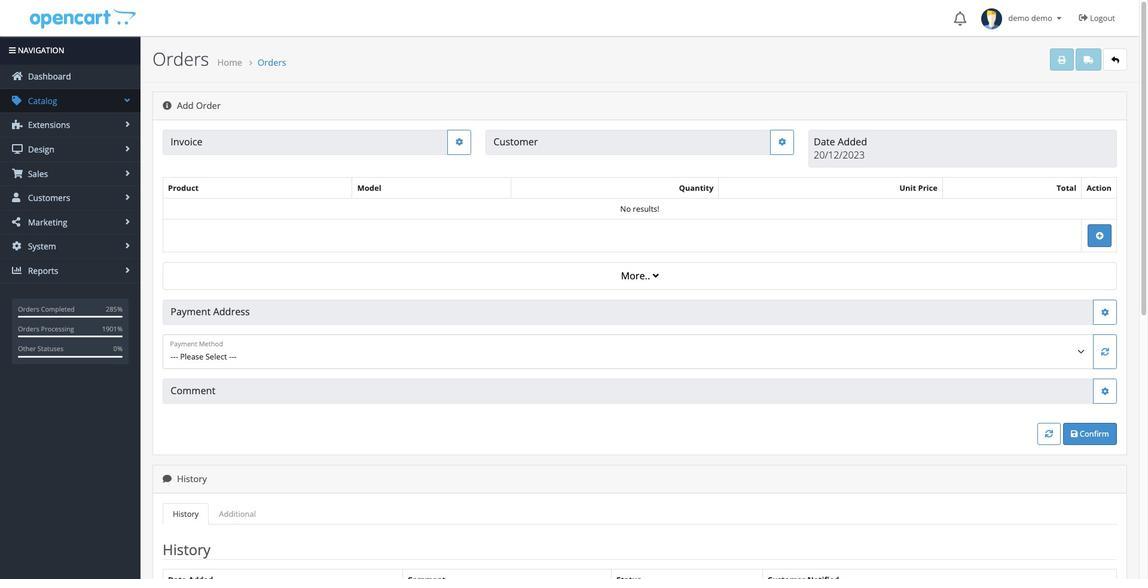 Task type: vqa. For each thing, say whether or not it's contained in the screenshot.
Design
yes



Task type: locate. For each thing, give the bounding box(es) containing it.
cog image
[[779, 138, 787, 146], [12, 241, 23, 251], [1102, 387, 1110, 395]]

orders up orders processing
[[18, 304, 39, 313]]

cog image left date
[[779, 138, 787, 146]]

bars image
[[9, 47, 16, 54]]

home
[[217, 56, 242, 68]]

order
[[196, 99, 221, 111]]

1 horizontal spatial demo
[[1032, 13, 1053, 23]]

2 vertical spatial cog image
[[1102, 387, 1110, 395]]

bell image
[[954, 11, 967, 26]]

orders processing
[[18, 324, 74, 333]]

cog image left system
[[12, 241, 23, 251]]

marketing
[[26, 216, 67, 228]]

customers
[[26, 192, 70, 204]]

confirm button
[[1064, 423, 1118, 445]]

invoice
[[171, 135, 203, 149]]

catalog
[[26, 95, 57, 106]]

other
[[18, 344, 36, 353]]

marketing link
[[0, 210, 141, 234]]

desktop image
[[12, 144, 23, 154]]

1 vertical spatial history
[[173, 508, 199, 519]]

orders up other
[[18, 324, 39, 333]]

dashboard
[[26, 71, 71, 82]]

back image
[[1112, 56, 1120, 64]]

add
[[177, 99, 194, 111]]

additional link
[[209, 503, 266, 525]]

no results!
[[621, 204, 660, 214]]

cog image down sync 'icon'
[[1102, 387, 1110, 395]]

angle down image
[[653, 271, 659, 281]]

2 horizontal spatial cog image
[[1102, 387, 1110, 395]]

logout link
[[1071, 0, 1128, 36]]

caret down image
[[1055, 14, 1065, 22]]

orders link
[[258, 56, 286, 68]]

added
[[838, 135, 868, 148]]

comment image
[[163, 475, 172, 484]]

customer
[[494, 135, 538, 149]]

customers link
[[0, 186, 141, 210]]

orders for orders link
[[258, 56, 286, 68]]

other statuses
[[18, 344, 64, 353]]

more.. button
[[163, 262, 1118, 290]]

comment
[[171, 384, 216, 397]]

info circle image
[[163, 101, 172, 110]]

completed
[[41, 304, 75, 313]]

design link
[[0, 138, 141, 161]]

demo left caret down icon
[[1032, 13, 1053, 23]]

more..
[[621, 269, 653, 282]]

product
[[168, 183, 199, 193]]

tag image
[[12, 96, 23, 105]]

history down history link
[[163, 540, 211, 559]]

statuses
[[38, 344, 64, 353]]

shopping cart image
[[12, 168, 23, 178]]

1901%
[[102, 324, 123, 333]]

cog image
[[1102, 309, 1110, 316]]

catalog link
[[0, 89, 141, 113]]

0 vertical spatial cog image
[[779, 138, 787, 146]]

orders
[[153, 47, 209, 71], [258, 56, 286, 68], [18, 304, 39, 313], [18, 324, 39, 333]]

sync image
[[1102, 348, 1110, 356]]

logout
[[1091, 13, 1116, 23]]

0 horizontal spatial cog image
[[12, 241, 23, 251]]

2 vertical spatial history
[[163, 540, 211, 559]]

payment
[[171, 305, 211, 319]]

demo right demo demo image
[[1009, 13, 1030, 23]]

home image
[[12, 71, 23, 81]]

0%
[[113, 344, 123, 353]]

1 vertical spatial cog image
[[12, 241, 23, 251]]

sales link
[[0, 162, 141, 186]]

orders right home
[[258, 56, 286, 68]]

processing
[[41, 324, 74, 333]]

results!
[[633, 204, 660, 214]]

demo
[[1009, 13, 1030, 23], [1032, 13, 1053, 23]]

date
[[814, 135, 836, 148]]

history left the additional
[[173, 508, 199, 519]]

orders for orders completed
[[18, 304, 39, 313]]

reports
[[26, 265, 58, 276]]

address
[[213, 305, 250, 319]]

payment address
[[171, 305, 250, 319]]

history
[[175, 473, 207, 485], [173, 508, 199, 519], [163, 540, 211, 559]]

opencart image
[[28, 7, 136, 29]]

0 horizontal spatial demo
[[1009, 13, 1030, 23]]

history link
[[163, 503, 209, 525]]

1 horizontal spatial cog image
[[779, 138, 787, 146]]

history right the comment icon
[[175, 473, 207, 485]]



Task type: describe. For each thing, give the bounding box(es) containing it.
2 demo from the left
[[1032, 13, 1053, 23]]

navigation
[[16, 45, 64, 56]]

orders up add
[[153, 47, 209, 71]]

save image
[[1072, 430, 1078, 438]]

demo demo
[[1003, 13, 1055, 23]]

confirm
[[1078, 429, 1110, 439]]

cog image inside system link
[[12, 241, 23, 251]]

unit price
[[900, 183, 938, 193]]

system link
[[0, 235, 141, 258]]

extensions link
[[0, 113, 141, 137]]

home link
[[217, 56, 242, 68]]

design
[[26, 144, 54, 155]]

share alt image
[[12, 217, 23, 227]]

orders completed
[[18, 304, 75, 313]]

demo demo link
[[976, 0, 1071, 36]]

20/12/2023
[[814, 149, 865, 162]]

dashboard link
[[0, 65, 141, 88]]

puzzle piece image
[[12, 120, 23, 129]]

unit
[[900, 183, 917, 193]]

chart bar image
[[12, 266, 23, 275]]

no
[[621, 204, 631, 214]]

plus circle image
[[1097, 232, 1104, 240]]

orders for orders processing
[[18, 324, 39, 333]]

demo demo image
[[982, 8, 1003, 29]]

1 demo from the left
[[1009, 13, 1030, 23]]

additional
[[219, 508, 256, 519]]

price
[[919, 183, 938, 193]]

extensions
[[26, 119, 70, 131]]

model
[[357, 183, 381, 193]]

system
[[26, 241, 56, 252]]

285%
[[106, 304, 123, 313]]

reports link
[[0, 259, 141, 283]]

user image
[[12, 193, 23, 202]]

sales
[[26, 168, 48, 179]]

sign out alt image
[[1080, 13, 1089, 22]]

date added 20/12/2023
[[814, 135, 868, 162]]

0 vertical spatial history
[[175, 473, 207, 485]]

cog image for customer
[[779, 138, 787, 146]]

generate image
[[456, 138, 464, 146]]

add order
[[175, 99, 221, 111]]

cog image for comment
[[1102, 387, 1110, 395]]

quantity
[[679, 183, 714, 193]]

total
[[1057, 183, 1077, 193]]

refresh image
[[1046, 430, 1054, 438]]

action
[[1087, 183, 1112, 193]]



